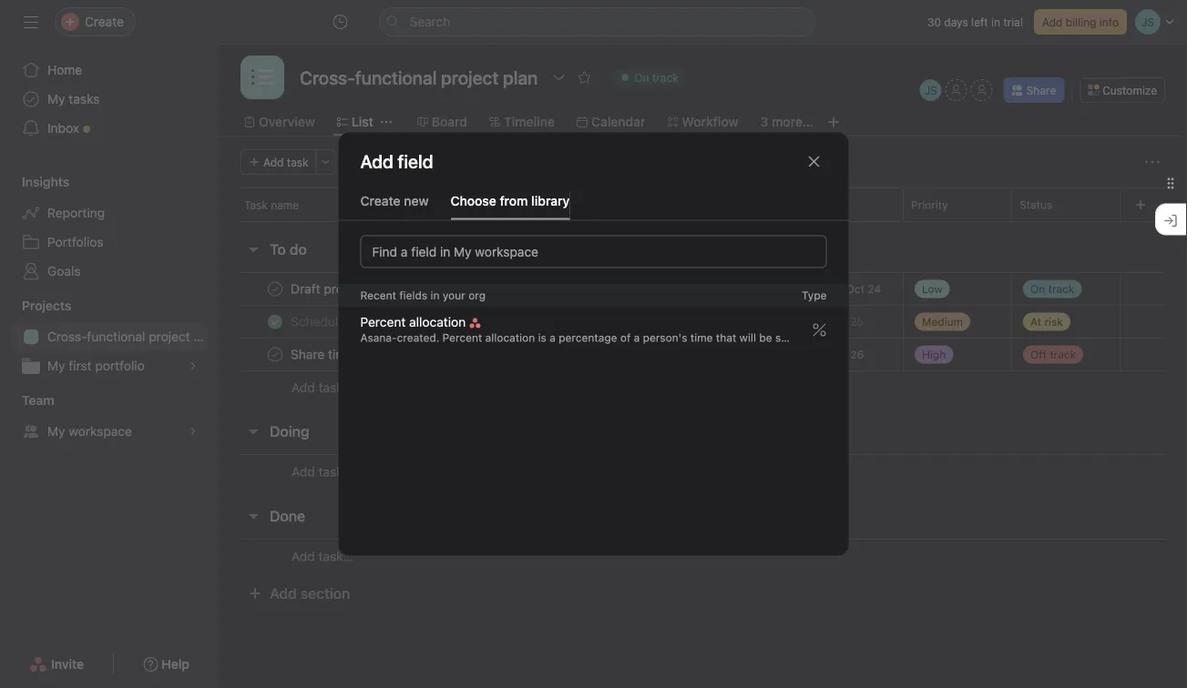 Task type: locate. For each thing, give the bounding box(es) containing it.
overview link
[[244, 112, 315, 132]]

0 vertical spatial 24
[[868, 283, 881, 296]]

my inside teams element
[[47, 424, 65, 439]]

0 vertical spatial completed checkbox
[[264, 278, 286, 300]]

1 vertical spatial –
[[841, 316, 847, 328]]

menu item
[[0, 0, 1187, 15]]

0 vertical spatial collapse task list for this section image
[[246, 242, 261, 257]]

choose from library
[[451, 193, 570, 208]]

–
[[837, 283, 843, 296], [841, 316, 847, 328], [841, 349, 847, 361]]

0 vertical spatial oct
[[846, 283, 865, 296]]

0 horizontal spatial 24
[[824, 349, 838, 361]]

2 my from the top
[[47, 359, 65, 374]]

26
[[850, 349, 864, 361]]

add task… button down doing button at the left
[[292, 462, 353, 482]]

2 vertical spatial add task…
[[292, 549, 353, 564]]

1 vertical spatial js
[[699, 283, 712, 296]]

share timeline with teammates cell
[[219, 338, 687, 372]]

1 vertical spatial add task… button
[[292, 462, 353, 482]]

add task… row
[[219, 371, 1187, 405], [219, 455, 1187, 489], [219, 539, 1187, 574]]

1 john from the top
[[720, 283, 745, 296]]

team
[[22, 393, 54, 408]]

add task… up doing
[[292, 380, 353, 395]]

in
[[991, 15, 1001, 28]]

my left tasks
[[47, 92, 65, 107]]

done button
[[270, 500, 305, 533]]

task…
[[319, 380, 353, 395], [319, 465, 353, 480], [319, 549, 353, 564]]

task
[[244, 199, 268, 211]]

hide sidebar image
[[24, 15, 38, 29]]

done
[[270, 508, 305, 525]]

1 vertical spatial john
[[720, 316, 745, 328]]

collapse task list for this section image left doing button at the left
[[246, 425, 261, 439]]

3 my from the top
[[47, 424, 65, 439]]

1 vertical spatial completed image
[[264, 311, 286, 333]]

john smith left 23
[[720, 316, 778, 328]]

24
[[868, 283, 881, 296], [824, 349, 838, 361]]

task name
[[244, 199, 299, 211]]

1 vertical spatial add task…
[[292, 465, 353, 480]]

2 john smith from the top
[[720, 316, 778, 328]]

global element
[[0, 45, 219, 154]]

name
[[271, 199, 299, 211]]

completed image for oct 23 – 25
[[264, 311, 286, 333]]

create
[[360, 193, 401, 208]]

2 john from the top
[[720, 316, 745, 328]]

home link
[[11, 56, 208, 85]]

project
[[149, 329, 190, 344]]

task
[[287, 156, 309, 169]]

my for my workspace
[[47, 424, 65, 439]]

add task… button
[[292, 378, 353, 398], [292, 462, 353, 482], [292, 547, 353, 567]]

1 completed image from the top
[[264, 278, 286, 300]]

1 add task… button from the top
[[292, 378, 353, 398]]

3 completed image from the top
[[264, 344, 286, 366]]

1 vertical spatial add task… row
[[219, 455, 1187, 489]]

reporting
[[47, 205, 105, 221]]

3 task… from the top
[[319, 549, 353, 564]]

1 john smith from the top
[[720, 283, 778, 296]]

doing
[[270, 423, 309, 441]]

None text field
[[295, 61, 542, 94]]

john smith for oct
[[720, 316, 778, 328]]

0 vertical spatial john
[[720, 283, 745, 296]]

collapse task list for this section image left to at the left top of page
[[246, 242, 261, 257]]

collapse task list for this section image for done
[[246, 509, 261, 524]]

2 vertical spatial completed checkbox
[[264, 344, 286, 366]]

add left 'task'
[[263, 156, 284, 169]]

0 vertical spatial –
[[837, 283, 843, 296]]

completed image
[[264, 278, 286, 300], [264, 311, 286, 333], [264, 344, 286, 366]]

add task… inside header to do tree grid
[[292, 380, 353, 395]]

24 left 26
[[824, 349, 838, 361]]

add task… down doing button at the left
[[292, 465, 353, 480]]

add section button
[[241, 578, 358, 611]]

my inside projects element
[[47, 359, 65, 374]]

priority field for schedule kickoff meeting cell
[[903, 305, 1012, 339]]

completed image inside the schedule kickoff meeting cell
[[264, 311, 286, 333]]

collapse task list for this section image for to do
[[246, 242, 261, 257]]

2 add task… from the top
[[292, 465, 353, 480]]

2 vertical spatial oct
[[803, 349, 821, 361]]

billing
[[1066, 15, 1097, 28]]

– left 25
[[841, 316, 847, 328]]

completed checkbox inside the schedule kickoff meeting cell
[[264, 311, 286, 333]]

first
[[69, 359, 92, 374]]

inbox link
[[11, 114, 208, 143]]

cross-
[[47, 329, 87, 344]]

1 smith from the top
[[748, 283, 778, 296]]

collapse task list for this section image
[[246, 242, 261, 257], [246, 425, 261, 439], [246, 509, 261, 524]]

due date
[[803, 199, 849, 211]]

insights element
[[0, 166, 219, 290]]

0 vertical spatial smith
[[748, 283, 778, 296]]

john
[[720, 283, 745, 296], [720, 316, 745, 328]]

1 vertical spatial my
[[47, 359, 65, 374]]

my down team in the bottom of the page
[[47, 424, 65, 439]]

0 vertical spatial add task… button
[[292, 378, 353, 398]]

1 vertical spatial completed checkbox
[[264, 311, 286, 333]]

tasks
[[69, 92, 100, 107]]

24 right today
[[868, 283, 881, 296]]

due
[[803, 199, 823, 211]]

john for today – oct 24
[[720, 283, 745, 296]]

add task
[[263, 156, 309, 169]]

oct down oct 23 – 25
[[803, 349, 821, 361]]

add inside button
[[1042, 15, 1063, 28]]

workflow link
[[667, 112, 739, 132]]

oct
[[846, 283, 865, 296], [803, 316, 821, 328], [803, 349, 821, 361]]

cross-functional project plan
[[47, 329, 219, 344]]

days
[[944, 15, 968, 28]]

3 add task… row from the top
[[219, 539, 1187, 574]]

2 vertical spatial –
[[841, 349, 847, 361]]

portfolios
[[47, 235, 104, 250]]

draft project brief cell
[[219, 272, 687, 306]]

None field
[[339, 221, 849, 283]]

john for oct 23 – 25
[[720, 316, 745, 328]]

row containing 1
[[219, 305, 1187, 339]]

status field for schedule kickoff meeting cell
[[1011, 305, 1121, 339]]

3 add task… from the top
[[292, 549, 353, 564]]

completed checkbox inside the draft project brief cell
[[264, 278, 286, 300]]

1 completed checkbox from the top
[[264, 278, 286, 300]]

3 collapse task list for this section image from the top
[[246, 509, 261, 524]]

today – oct 24
[[803, 283, 881, 296]]

my for my first portfolio
[[47, 359, 65, 374]]

0 vertical spatial add task… row
[[219, 371, 1187, 405]]

oct 23 – 25
[[803, 316, 864, 328]]

projects
[[22, 298, 71, 313]]

2 vertical spatial my
[[47, 424, 65, 439]]

list
[[352, 114, 373, 129]]

1 vertical spatial john smith
[[720, 316, 778, 328]]

add
[[1042, 15, 1063, 28], [263, 156, 284, 169], [292, 380, 315, 395], [292, 465, 315, 480], [292, 549, 315, 564], [270, 585, 297, 603]]

0 vertical spatial john smith
[[720, 283, 778, 296]]

oct up 25
[[846, 283, 865, 296]]

my inside global element
[[47, 92, 65, 107]]

add task… button for done
[[292, 547, 353, 567]]

3 completed checkbox from the top
[[264, 344, 286, 366]]

priority field for share timeline with teammates cell
[[903, 338, 1012, 372]]

2 vertical spatial completed image
[[264, 344, 286, 366]]

– right today
[[837, 283, 843, 296]]

portfolios link
[[11, 228, 208, 257]]

my tasks
[[47, 92, 100, 107]]

0 vertical spatial task…
[[319, 380, 353, 395]]

choose
[[451, 193, 496, 208]]

add up doing
[[292, 380, 315, 395]]

0 vertical spatial add task…
[[292, 380, 353, 395]]

john smith
[[720, 283, 778, 296], [720, 316, 778, 328]]

add task… for done
[[292, 549, 353, 564]]

add section
[[270, 585, 350, 603]]

2 completed image from the top
[[264, 311, 286, 333]]

– left 26
[[841, 349, 847, 361]]

insights
[[22, 174, 70, 190]]

oct left 23
[[803, 316, 821, 328]]

today
[[803, 283, 834, 296]]

add task… up section
[[292, 549, 353, 564]]

add task… button inside header to do tree grid
[[292, 378, 353, 398]]

john smith left today
[[720, 283, 778, 296]]

tab list containing create new
[[339, 191, 849, 221]]

add field dialog
[[339, 133, 849, 556]]

portfolio
[[95, 359, 145, 374]]

do
[[290, 241, 307, 258]]

add task button
[[241, 149, 317, 175]]

my first portfolio
[[47, 359, 145, 374]]

2 vertical spatial add task… button
[[292, 547, 353, 567]]

3 add task… button from the top
[[292, 547, 353, 567]]

2 vertical spatial task…
[[319, 549, 353, 564]]

1 vertical spatial collapse task list for this section image
[[246, 425, 261, 439]]

oct for oct 23 – 25
[[803, 316, 821, 328]]

calendar link
[[577, 112, 646, 132]]

Completed checkbox
[[264, 278, 286, 300], [264, 311, 286, 333], [264, 344, 286, 366]]

inbox
[[47, 121, 79, 136]]

tab list
[[339, 191, 849, 221]]

completed image inside the draft project brief cell
[[264, 278, 286, 300]]

my for my tasks
[[47, 92, 65, 107]]

1 vertical spatial oct
[[803, 316, 821, 328]]

1 my from the top
[[47, 92, 65, 107]]

– for – 25
[[841, 316, 847, 328]]

my
[[47, 92, 65, 107], [47, 359, 65, 374], [47, 424, 65, 439]]

2 completed checkbox from the top
[[264, 311, 286, 333]]

2 vertical spatial js
[[699, 316, 712, 328]]

add billing info button
[[1034, 9, 1127, 35]]

2 collapse task list for this section image from the top
[[246, 425, 261, 439]]

2 vertical spatial collapse task list for this section image
[[246, 509, 261, 524]]

0 vertical spatial my
[[47, 92, 65, 107]]

1 task… from the top
[[319, 380, 353, 395]]

oct for oct 24 – 26
[[803, 349, 821, 361]]

1 vertical spatial smith
[[748, 316, 778, 328]]

oct 24 – 26
[[803, 349, 864, 361]]

collapse task list for this section image left done at the left bottom of the page
[[246, 509, 261, 524]]

2 add task… row from the top
[[219, 455, 1187, 489]]

smith for today
[[748, 283, 778, 296]]

add task…
[[292, 380, 353, 395], [292, 465, 353, 480], [292, 549, 353, 564]]

priority
[[911, 199, 948, 211]]

completed image inside share timeline with teammates cell
[[264, 344, 286, 366]]

2 vertical spatial add task… row
[[219, 539, 1187, 574]]

add task… button up doing
[[292, 378, 353, 398]]

0 vertical spatial js
[[925, 84, 937, 97]]

1 vertical spatial task…
[[319, 465, 353, 480]]

2 task… from the top
[[319, 465, 353, 480]]

1 collapse task list for this section image from the top
[[246, 242, 261, 257]]

add inside header to do tree grid
[[292, 380, 315, 395]]

row
[[219, 188, 1187, 221], [241, 221, 1165, 222], [219, 272, 1187, 306], [219, 305, 1187, 339], [219, 338, 1187, 372]]

2 smith from the top
[[748, 316, 778, 328]]

my left first
[[47, 359, 65, 374]]

add task… for doing
[[292, 465, 353, 480]]

status field for share timeline with teammates cell
[[1011, 338, 1121, 372]]

js
[[925, 84, 937, 97], [699, 283, 712, 296], [699, 316, 712, 328]]

2 add task… button from the top
[[292, 462, 353, 482]]

25
[[850, 316, 864, 328]]

add left billing at the top right of the page
[[1042, 15, 1063, 28]]

add task… button up section
[[292, 547, 353, 567]]

timeline
[[504, 114, 555, 129]]

smith left today
[[748, 283, 778, 296]]

goals
[[47, 264, 81, 279]]

0 vertical spatial completed image
[[264, 278, 286, 300]]

completed image for today – oct 24
[[264, 278, 286, 300]]

smith left 23
[[748, 316, 778, 328]]

1 add task… from the top
[[292, 380, 353, 395]]

my first portfolio link
[[11, 352, 208, 381]]



Task type: vqa. For each thing, say whether or not it's contained in the screenshot.
time period
no



Task type: describe. For each thing, give the bounding box(es) containing it.
timeline link
[[489, 112, 555, 132]]

my workspace
[[47, 424, 132, 439]]

header to do tree grid
[[219, 272, 1187, 405]]

section
[[301, 585, 350, 603]]

invite
[[51, 657, 84, 672]]

to do button
[[270, 233, 307, 266]]

to do
[[270, 241, 307, 258]]

from
[[500, 193, 528, 208]]

1 add task… row from the top
[[219, 371, 1187, 405]]

add down doing button at the left
[[292, 465, 315, 480]]

30 days left in trial
[[928, 15, 1023, 28]]

– for – 26
[[841, 349, 847, 361]]

status
[[1020, 199, 1053, 211]]

reporting link
[[11, 199, 208, 228]]

search list box
[[379, 7, 816, 36]]

cross-functional project plan link
[[11, 323, 219, 352]]

completed checkbox for today
[[264, 278, 286, 300]]

task… inside header to do tree grid
[[319, 380, 353, 395]]

add billing info
[[1042, 15, 1119, 28]]

row containing oct 24
[[219, 338, 1187, 372]]

task… for done
[[319, 549, 353, 564]]

goals link
[[11, 257, 208, 286]]

home
[[47, 62, 82, 77]]

date
[[826, 199, 849, 211]]

my workspace link
[[11, 417, 208, 446]]

add task… row for done
[[219, 539, 1187, 574]]

1 horizontal spatial 24
[[868, 283, 881, 296]]

projects element
[[0, 290, 219, 385]]

smith for oct 23
[[748, 316, 778, 328]]

calendar
[[591, 114, 646, 129]]

js button
[[920, 79, 942, 101]]

share button
[[1004, 77, 1065, 103]]

invite button
[[17, 649, 96, 682]]

js for oct 23 – 25
[[699, 316, 712, 328]]

task… for doing
[[319, 465, 353, 480]]

board
[[432, 114, 467, 129]]

1 button
[[449, 313, 476, 331]]

teams element
[[0, 385, 219, 450]]

row containing task name
[[219, 188, 1187, 221]]

add field
[[360, 151, 433, 172]]

js inside 'button'
[[925, 84, 937, 97]]

add task… button for doing
[[292, 462, 353, 482]]

insights button
[[0, 173, 70, 191]]

completed checkbox for oct 23
[[264, 311, 286, 333]]

choose from library tab panel
[[339, 221, 849, 556]]

projects button
[[0, 297, 71, 315]]

search button
[[379, 7, 816, 36]]

list image
[[251, 67, 273, 88]]

share
[[1027, 84, 1056, 97]]

library
[[531, 193, 570, 208]]

collapse task list for this section image for doing
[[246, 425, 261, 439]]

Draft project brief text field
[[287, 280, 401, 298]]

add left section
[[270, 585, 297, 603]]

23
[[824, 316, 838, 328]]

create new
[[360, 193, 429, 208]]

add up the add section button
[[292, 549, 315, 564]]

row containing js
[[219, 272, 1187, 306]]

status field for draft project brief cell
[[1011, 272, 1121, 306]]

doing button
[[270, 416, 309, 448]]

search
[[410, 14, 451, 29]]

workspace
[[69, 424, 132, 439]]

left
[[971, 15, 988, 28]]

1 vertical spatial 24
[[824, 349, 838, 361]]

30
[[928, 15, 941, 28]]

1
[[452, 316, 458, 328]]

trial
[[1004, 15, 1023, 28]]

my tasks link
[[11, 85, 208, 114]]

new
[[404, 193, 429, 208]]

workflow
[[682, 114, 739, 129]]

plan
[[194, 329, 219, 344]]

list link
[[337, 112, 373, 132]]

js for today – oct 24
[[699, 283, 712, 296]]

team button
[[0, 392, 54, 410]]

to
[[270, 241, 286, 258]]

functional
[[87, 329, 145, 344]]

info
[[1100, 15, 1119, 28]]

priority field for draft project brief cell
[[903, 272, 1012, 306]]

board link
[[417, 112, 467, 132]]

add to starred image
[[577, 70, 592, 85]]

completed checkbox inside share timeline with teammates cell
[[264, 344, 286, 366]]

Schedule kickoff meeting text field
[[287, 313, 445, 331]]

close this dialog image
[[807, 154, 821, 169]]

Find a field in My workspace text field
[[360, 236, 827, 268]]

schedule kickoff meeting cell
[[219, 305, 687, 339]]

john smith for today
[[720, 283, 778, 296]]

add task… row for doing
[[219, 455, 1187, 489]]

overview
[[259, 114, 315, 129]]

Share timeline with teammates text field
[[287, 346, 477, 364]]



